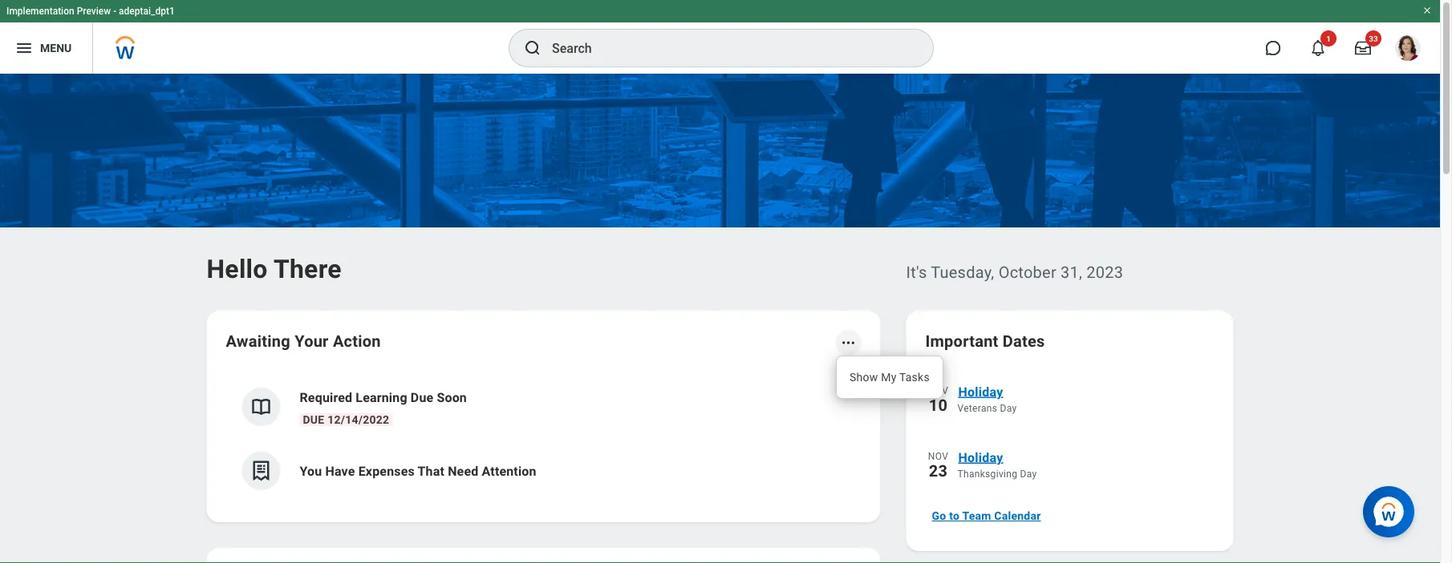 Task type: vqa. For each thing, say whether or not it's contained in the screenshot.
4th (annualized) from the top of the Retain & Engage Talent element
no



Task type: locate. For each thing, give the bounding box(es) containing it.
notifications large image
[[1310, 40, 1326, 56]]

0 vertical spatial holiday button
[[957, 382, 1214, 403]]

day inside holiday thanksgiving day
[[1020, 469, 1037, 481]]

holiday button for 23
[[957, 448, 1214, 468]]

implementation
[[6, 6, 74, 17]]

holiday button
[[957, 382, 1214, 403], [957, 448, 1214, 468]]

2 holiday from the top
[[958, 450, 1003, 466]]

go to team calendar button
[[925, 501, 1047, 533]]

due down the required
[[303, 414, 324, 427]]

day right thanksgiving
[[1020, 469, 1037, 481]]

1 holiday from the top
[[958, 385, 1003, 400]]

33
[[1369, 34, 1378, 43]]

inbox large image
[[1355, 40, 1371, 56]]

action
[[333, 332, 381, 351]]

0 vertical spatial holiday
[[958, 385, 1003, 400]]

holiday
[[958, 385, 1003, 400], [958, 450, 1003, 466]]

important
[[925, 332, 998, 351]]

1 vertical spatial holiday
[[958, 450, 1003, 466]]

holiday up thanksgiving
[[958, 450, 1003, 466]]

holiday for 10
[[958, 385, 1003, 400]]

1 button
[[1300, 30, 1336, 66]]

Search Workday  search field
[[552, 30, 900, 66]]

0 horizontal spatial due
[[303, 414, 324, 427]]

you have expenses that need attention button
[[226, 440, 861, 504]]

2 nov from the top
[[928, 452, 948, 463]]

implementation preview -   adeptai_dpt1
[[6, 6, 175, 17]]

nov for 23
[[928, 452, 948, 463]]

day
[[1000, 404, 1017, 415], [1020, 469, 1037, 481]]

tuesday,
[[931, 263, 994, 282]]

23
[[929, 462, 948, 481]]

important dates element
[[925, 372, 1214, 497]]

my
[[881, 371, 896, 384]]

menu
[[40, 41, 72, 55]]

dashboard expenses image
[[249, 460, 273, 484]]

team
[[962, 510, 991, 523]]

tasks
[[899, 371, 930, 384]]

calendar
[[994, 510, 1041, 523]]

learning
[[356, 390, 407, 406]]

1 vertical spatial nov
[[928, 452, 948, 463]]

1 horizontal spatial due
[[411, 390, 433, 406]]

10
[[929, 396, 948, 415]]

due
[[411, 390, 433, 406], [303, 414, 324, 427]]

nov 10
[[928, 386, 948, 415]]

close environment banner image
[[1422, 6, 1432, 15]]

there
[[274, 254, 342, 284]]

day inside holiday veterans day
[[1000, 404, 1017, 415]]

it's tuesday, october 31, 2023
[[906, 263, 1123, 282]]

1 nov from the top
[[928, 386, 948, 397]]

holiday inside holiday veterans day
[[958, 385, 1003, 400]]

nov down 10
[[928, 452, 948, 463]]

day right veterans
[[1000, 404, 1017, 415]]

holiday thanksgiving day
[[957, 450, 1037, 481]]

nov down "tasks"
[[928, 386, 948, 397]]

preview
[[77, 6, 111, 17]]

your
[[295, 332, 329, 351]]

1 vertical spatial holiday button
[[957, 448, 1214, 468]]

holiday for 23
[[958, 450, 1003, 466]]

holiday up veterans
[[958, 385, 1003, 400]]

due left soon
[[411, 390, 433, 406]]

important dates
[[925, 332, 1045, 351]]

menu button
[[0, 22, 92, 74]]

1
[[1326, 34, 1331, 43]]

2 holiday button from the top
[[957, 448, 1214, 468]]

0 horizontal spatial day
[[1000, 404, 1017, 415]]

required
[[300, 390, 352, 406]]

attention
[[482, 464, 536, 479]]

nov
[[928, 386, 948, 397], [928, 452, 948, 463]]

justify image
[[14, 39, 34, 58]]

0 vertical spatial nov
[[928, 386, 948, 397]]

adeptai_dpt1
[[119, 6, 175, 17]]

1 holiday button from the top
[[957, 382, 1214, 403]]

1 vertical spatial day
[[1020, 469, 1037, 481]]

1 horizontal spatial day
[[1020, 469, 1037, 481]]

0 vertical spatial day
[[1000, 404, 1017, 415]]

holiday inside holiday thanksgiving day
[[958, 450, 1003, 466]]



Task type: describe. For each thing, give the bounding box(es) containing it.
awaiting
[[226, 332, 290, 351]]

go to team calendar
[[932, 510, 1041, 523]]

book open image
[[249, 395, 273, 420]]

12/14/2022
[[327, 414, 389, 427]]

hello there
[[207, 254, 342, 284]]

profile logan mcneil image
[[1395, 35, 1421, 64]]

hello there main content
[[0, 74, 1440, 564]]

show
[[850, 371, 878, 384]]

it's
[[906, 263, 927, 282]]

you have expenses that need attention
[[300, 464, 536, 479]]

hello
[[207, 254, 268, 284]]

31,
[[1061, 263, 1082, 282]]

expenses
[[358, 464, 415, 479]]

holiday button for 10
[[957, 382, 1214, 403]]

you
[[300, 464, 322, 479]]

nov 23
[[928, 452, 948, 481]]

veterans
[[957, 404, 997, 415]]

show my tasks
[[850, 371, 930, 384]]

nov for 10
[[928, 386, 948, 397]]

soon
[[437, 390, 467, 406]]

2023
[[1086, 263, 1123, 282]]

go
[[932, 510, 946, 523]]

have
[[325, 464, 355, 479]]

that
[[418, 464, 444, 479]]

day for 23
[[1020, 469, 1037, 481]]

day for 10
[[1000, 404, 1017, 415]]

awaiting your action
[[226, 332, 381, 351]]

1 vertical spatial due
[[303, 414, 324, 427]]

related actions image
[[840, 335, 856, 351]]

0 vertical spatial due
[[411, 390, 433, 406]]

33 button
[[1345, 30, 1381, 66]]

october
[[998, 263, 1056, 282]]

to
[[949, 510, 960, 523]]

holiday veterans day
[[957, 385, 1017, 415]]

required learning due soon due 12/14/2022
[[300, 390, 467, 427]]

dates
[[1003, 332, 1045, 351]]

thanksgiving
[[957, 469, 1017, 481]]

need
[[448, 464, 478, 479]]

search image
[[523, 39, 542, 58]]

awaiting your action list
[[226, 375, 861, 504]]

menu banner
[[0, 0, 1440, 74]]

-
[[113, 6, 116, 17]]



